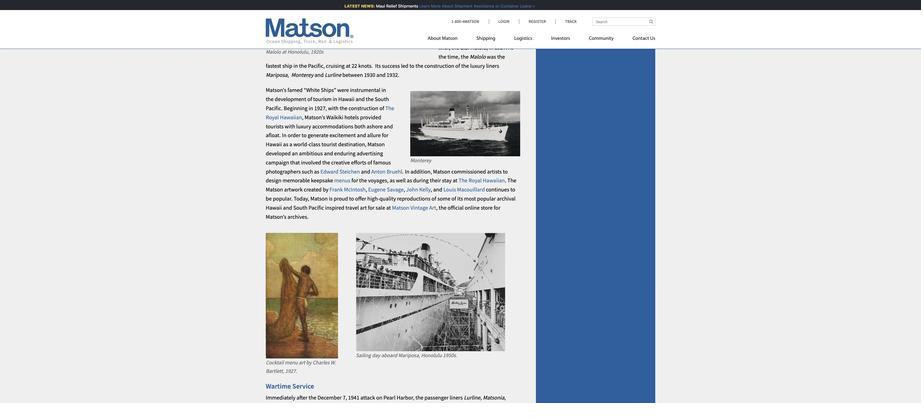 Task type: describe. For each thing, give the bounding box(es) containing it.
latest news: maui relief shipments learn more about shipment assistance or container loans >
[[340, 3, 531, 8]]

edward steichen link
[[321, 168, 360, 175]]

hotels
[[345, 114, 359, 121]]

. for in
[[403, 168, 404, 175]]

royal inside the royal hawaiian
[[266, 114, 279, 121]]

and down both
[[357, 132, 366, 139]]

ship
[[283, 62, 293, 69]]

both
[[355, 123, 366, 130]]

1 horizontal spatial the royal hawaiian link
[[459, 177, 505, 184]]

menus link
[[334, 177, 351, 184]]

shipping
[[477, 36, 496, 41]]

archival
[[497, 195, 516, 202]]

for inside , matson's waikiki hotels provided tourists with luxury accommodations both ashore and afloat. in order to generate excitement and allure for hawaii as a world-class tourist destination, matson developed an ambitious and enduring advertising campaign that involved the creative efforts of famous photographers such as
[[382, 132, 389, 139]]

0 horizontal spatial the royal hawaiian link
[[266, 105, 395, 121]]

immediately after the december 7, 1941 attack on pearl harbor, the passenger liners lurline , matsonia ,
[[266, 395, 506, 402]]

artwork
[[284, 186, 303, 193]]

contact us link
[[624, 33, 656, 46]]

loans
[[516, 3, 527, 8]]

1 vertical spatial lurline
[[464, 395, 481, 402]]

about matson
[[428, 36, 458, 41]]

s.s. malolo
[[461, 44, 487, 51]]

passenger
[[425, 395, 449, 402]]

immediately
[[266, 395, 296, 402]]

, inside , matson's waikiki hotels provided tourists with luxury accommodations both ashore and afloat. in order to generate excitement and allure for hawaii as a world-class tourist destination, matson developed an ambitious and enduring advertising campaign that involved the creative efforts of famous photographers such as
[[302, 114, 304, 121]]

efforts
[[351, 159, 367, 166]]

community
[[589, 36, 614, 41]]

pacific
[[309, 204, 324, 211]]

the right after
[[309, 395, 317, 402]]

Search search field
[[593, 18, 656, 26]]

fastest
[[266, 62, 281, 69]]

success
[[382, 62, 400, 69]]

the inside the royal hawaiian
[[386, 105, 395, 112]]

learn more about shipment assistance or container loans > link
[[415, 3, 531, 8]]

at inside was the fastest ship in the pacific, cruising at 22 knots.  its success led to the construction of the luxury liners mariposa , monterey and lurline between 1930 and 1932.
[[346, 62, 351, 69]]

in inside was the fastest ship in the pacific, cruising at 22 knots.  its success led to the construction of the luxury liners mariposa , monterey and lurline between 1930 and 1932.
[[294, 62, 298, 69]]

mcintosh
[[344, 186, 366, 193]]

or
[[491, 3, 495, 8]]

john kelly link
[[406, 186, 431, 193]]

22
[[352, 62, 357, 69]]

eugene
[[368, 186, 386, 193]]

mariposa inside was the fastest ship in the pacific, cruising at 22 knots.  its success led to the construction of the luxury liners mariposa , monterey and lurline between 1930 and 1932.
[[266, 71, 288, 78]]

us
[[651, 36, 656, 41]]

the right led
[[416, 62, 424, 69]]

the down instrumental
[[366, 96, 374, 103]]

about inside "top menu" navigation
[[428, 36, 441, 41]]

malolo down shipping
[[471, 44, 487, 51]]

edward
[[321, 168, 339, 175]]

to inside '. in addition, matson commissioned artists to design memorable keepsake'
[[503, 168, 508, 175]]

the inside ', the official online store for matson's archives.'
[[439, 204, 447, 211]]

is
[[329, 195, 333, 202]]

famed
[[288, 87, 303, 94]]

hawaii inside , matson's waikiki hotels provided tourists with luxury accommodations both ashore and afloat. in order to generate excitement and allure for hawaii as a world-class tourist destination, matson developed an ambitious and enduring advertising campaign that involved the creative efforts of famous photographers such as
[[266, 141, 282, 148]]

1-800-4matson link
[[452, 19, 489, 24]]

malolo for malolo at honolulu, 1920s
[[266, 48, 281, 55]]

search image
[[650, 19, 654, 24]]

service
[[293, 382, 314, 391]]

enduring
[[334, 150, 356, 157]]

"white
[[304, 87, 320, 94]]

in inside the , in 1927. at the time, the
[[489, 44, 494, 51]]

most
[[464, 195, 476, 202]]

blue matson logo with ocean, shipping, truck, rail and logistics written beneath it. image
[[266, 19, 354, 44]]

inspired
[[325, 204, 345, 211]]

with inside matson's famed "white ships" were instrumental in the development of tourism in hawaii and the south pacific. beginning in 1927, with the construction of
[[328, 105, 339, 112]]

world-
[[294, 141, 309, 148]]

john
[[406, 186, 418, 193]]

beginning
[[284, 105, 308, 112]]

honolulu
[[421, 352, 442, 359]]

construction inside matson's famed "white ships" were instrumental in the development of tourism in hawaii and the south pacific. beginning in 1927, with the construction of
[[349, 105, 379, 112]]

w.
[[331, 360, 336, 367]]

ashore
[[367, 123, 383, 130]]

at inside the continues to be popular. today, matson is proud to offer high-quality reproductions of some of its most popular archival hawaii and south pacific inspired travel art for sale at
[[386, 204, 391, 211]]

community link
[[580, 33, 624, 46]]

, in 1927. at the time, the
[[439, 44, 514, 60]]

waikiki
[[327, 114, 344, 121]]

. for the
[[505, 177, 507, 184]]

destination,
[[338, 141, 367, 148]]

at right stay
[[453, 177, 458, 184]]

news:
[[357, 3, 371, 8]]

with inside , matson's waikiki hotels provided tourists with luxury accommodations both ashore and afloat. in order to generate excitement and allure for hawaii as a world-class tourist destination, matson developed an ambitious and enduring advertising campaign that involved the creative efforts of famous photographers such as
[[285, 123, 295, 130]]

1 vertical spatial mariposa
[[399, 352, 419, 359]]

for inside ', the official online store for matson's archives.'
[[494, 204, 501, 211]]

involved
[[301, 159, 321, 166]]

accommodations
[[312, 123, 354, 130]]

, inside the , in 1927. at the time, the
[[487, 44, 488, 51]]

as left well
[[390, 177, 395, 184]]

voyages,
[[368, 177, 389, 184]]

popular.
[[273, 195, 293, 202]]

by inside cocktail menu art by charles w. bartlett, 1927.
[[306, 360, 312, 367]]

and inside matson's famed "white ships" were instrumental in the development of tourism in hawaii and the south pacific. beginning in 1927, with the construction of
[[356, 96, 365, 103]]

in inside '. in addition, matson commissioned artists to design memorable keepsake'
[[405, 168, 410, 175]]

aboard
[[382, 352, 397, 359]]

and down their
[[433, 186, 443, 193]]

, the official online store for matson's archives.
[[266, 204, 501, 221]]

archives.
[[288, 213, 309, 221]]

in right instrumental
[[382, 87, 386, 94]]

the up hotels
[[340, 105, 348, 112]]

as right well
[[407, 177, 412, 184]]

luxury inside , matson's waikiki hotels provided tourists with luxury accommodations both ashore and afloat. in order to generate excitement and allure for hawaii as a world-class tourist destination, matson developed an ambitious and enduring advertising campaign that involved the creative efforts of famous photographers such as
[[296, 123, 311, 130]]

development
[[275, 96, 306, 103]]

0 vertical spatial about
[[438, 3, 449, 8]]

design
[[266, 177, 282, 184]]

that
[[290, 159, 300, 166]]

7,
[[343, 395, 347, 402]]

relief
[[382, 3, 393, 8]]

anton
[[372, 168, 386, 175]]

1927. inside cocktail menu art by charles w. bartlett, 1927.
[[285, 368, 297, 375]]

register link
[[519, 19, 556, 24]]

matson down quality
[[392, 204, 410, 211]]

construction inside was the fastest ship in the pacific, cruising at 22 knots.  its success led to the construction of the luxury liners mariposa , monterey and lurline between 1930 and 1932.
[[425, 62, 455, 69]]

contact us
[[633, 36, 656, 41]]

class
[[309, 141, 321, 148]]

art
[[429, 204, 436, 211]]

be
[[266, 195, 272, 202]]

commissioned
[[452, 168, 486, 175]]

the right harbor,
[[416, 395, 424, 402]]

to inside , matson's waikiki hotels provided tourists with luxury accommodations both ashore and afloat. in order to generate excitement and allure for hawaii as a world-class tourist destination, matson developed an ambitious and enduring advertising campaign that involved the creative efforts of famous photographers such as
[[302, 132, 307, 139]]

art inside the continues to be popular. today, matson is proud to offer high-quality reproductions of some of its most popular archival hawaii and south pacific inspired travel art for sale at
[[360, 204, 367, 211]]

their
[[430, 177, 441, 184]]

1 vertical spatial liners
[[450, 395, 463, 402]]

order
[[288, 132, 301, 139]]

to up archival
[[511, 186, 516, 193]]

maui
[[372, 3, 381, 8]]

and inside the continues to be popular. today, matson is proud to offer high-quality reproductions of some of its most popular archival hawaii and south pacific inspired travel art for sale at
[[283, 204, 292, 211]]

tourism
[[313, 96, 332, 103]]

official
[[448, 204, 464, 211]]



Task type: locate. For each thing, give the bounding box(es) containing it.
wartime
[[266, 382, 291, 391]]

charles
[[313, 360, 330, 367]]

and down efforts
[[361, 168, 370, 175]]

the right was
[[498, 53, 505, 60]]

of down advertising
[[368, 159, 372, 166]]

menu
[[285, 360, 298, 367]]

1 horizontal spatial liners
[[486, 62, 500, 69]]

eugene savage link
[[368, 186, 404, 193]]

investors
[[552, 36, 570, 41]]

0 vertical spatial construction
[[425, 62, 455, 69]]

keepsake
[[311, 177, 333, 184]]

logistics
[[515, 36, 533, 41]]

the up edward
[[323, 159, 330, 166]]

0 vertical spatial liners
[[486, 62, 500, 69]]

pacific,
[[308, 62, 325, 69]]

of
[[456, 62, 460, 69], [308, 96, 312, 103], [380, 105, 384, 112], [368, 159, 372, 166], [432, 195, 437, 202], [452, 195, 457, 202]]

matson
[[442, 36, 458, 41], [368, 141, 385, 148], [433, 168, 451, 175], [266, 186, 283, 193], [311, 195, 328, 202], [392, 204, 410, 211]]

luxury up order in the left of the page
[[296, 123, 311, 130]]

malolo down s.s. malolo at top
[[470, 53, 486, 60]]

matson's
[[266, 87, 287, 94], [305, 114, 325, 121], [266, 213, 287, 221]]

royal down pacific.
[[266, 114, 279, 121]]

matson inside about matson link
[[442, 36, 458, 41]]

hawaii inside the continues to be popular. today, matson is proud to offer high-quality reproductions of some of its most popular archival hawaii and south pacific inspired travel art for sale at
[[266, 204, 282, 211]]

monterey up addition,
[[411, 157, 432, 164]]

as left 'a'
[[283, 141, 288, 148]]

hawaii down were
[[339, 96, 355, 103]]

1 vertical spatial the royal hawaiian link
[[459, 177, 505, 184]]

art down offer
[[360, 204, 367, 211]]

cocktail
[[266, 360, 284, 367]]

the left the time,
[[439, 53, 447, 60]]

0 vertical spatial monterey
[[291, 71, 314, 78]]

in inside , matson's waikiki hotels provided tourists with luxury accommodations both ashore and afloat. in order to generate excitement and allure for hawaii as a world-class tourist destination, matson developed an ambitious and enduring advertising campaign that involved the creative efforts of famous photographers such as
[[282, 132, 287, 139]]

matson inside , matson's waikiki hotels provided tourists with luxury accommodations both ashore and afloat. in order to generate excitement and allure for hawaii as a world-class tourist destination, matson developed an ambitious and enduring advertising campaign that involved the creative efforts of famous photographers such as
[[368, 141, 385, 148]]

art inside cocktail menu art by charles w. bartlett, 1927.
[[299, 360, 305, 367]]

of inside was the fastest ship in the pacific, cruising at 22 knots.  its success led to the construction of the luxury liners mariposa , monterey and lurline between 1930 and 1932.
[[456, 62, 460, 69]]

1 vertical spatial with
[[285, 123, 295, 130]]

matson inside the continues to be popular. today, matson is proud to offer high-quality reproductions of some of its most popular archival hawaii and south pacific inspired travel art for sale at
[[311, 195, 328, 202]]

for right store at the bottom right of page
[[494, 204, 501, 211]]

the royal hawaiian link up accommodations
[[266, 105, 395, 121]]

1 horizontal spatial monterey
[[411, 157, 432, 164]]

0 vertical spatial south
[[375, 96, 389, 103]]

the royal hawaiian
[[266, 105, 395, 121]]

the inside . the matson artwork created by
[[508, 177, 517, 184]]

the royal hawaiian link up macouillard
[[459, 177, 505, 184]]

construction down the time,
[[425, 62, 455, 69]]

matson inside '. in addition, matson commissioned artists to design memorable keepsake'
[[433, 168, 451, 175]]

at right sale
[[386, 204, 391, 211]]

1927. left at
[[495, 44, 507, 51]]

0 vertical spatial in
[[282, 132, 287, 139]]

, inside ', the official online store for matson's archives.'
[[436, 204, 438, 211]]

luxury inside was the fastest ship in the pacific, cruising at 22 knots.  its success led to the construction of the luxury liners mariposa , monterey and lurline between 1930 and 1932.
[[470, 62, 485, 69]]

edward steichen and anton bruehl
[[321, 168, 403, 175]]

lurline left matsonia
[[464, 395, 481, 402]]

at left honolulu,
[[282, 48, 287, 55]]

online
[[465, 204, 480, 211]]

campaign
[[266, 159, 289, 166]]

0 horizontal spatial in
[[282, 132, 287, 139]]

south inside the continues to be popular. today, matson is proud to offer high-quality reproductions of some of its most popular archival hawaii and south pacific inspired travel art for sale at
[[293, 204, 308, 211]]

1 vertical spatial luxury
[[296, 123, 311, 130]]

matson up stay
[[433, 168, 451, 175]]

. inside '. in addition, matson commissioned artists to design memorable keepsake'
[[403, 168, 404, 175]]

0 horizontal spatial 1927.
[[285, 368, 297, 375]]

1 horizontal spatial the
[[459, 177, 468, 184]]

0 vertical spatial hawaii
[[339, 96, 355, 103]]

and down instrumental
[[356, 96, 365, 103]]

the up pacific.
[[266, 96, 274, 103]]

matson's up the development
[[266, 87, 287, 94]]

malolo up fastest
[[266, 48, 281, 55]]

by down keepsake
[[323, 186, 329, 193]]

1 vertical spatial south
[[293, 204, 308, 211]]

0 horizontal spatial the
[[386, 105, 395, 112]]

. inside . the matson artwork created by
[[505, 177, 507, 184]]

hawaii inside matson's famed "white ships" were instrumental in the development of tourism in hawaii and the south pacific. beginning in 1927, with the construction of
[[339, 96, 355, 103]]

mariposa right aboard
[[399, 352, 419, 359]]

louis
[[444, 186, 456, 193]]

0 vertical spatial luxury
[[470, 62, 485, 69]]

for inside the continues to be popular. today, matson is proud to offer high-quality reproductions of some of its most popular archival hawaii and south pacific inspired travel art for sale at
[[368, 204, 375, 211]]

0 horizontal spatial liners
[[450, 395, 463, 402]]

shipping link
[[467, 33, 505, 46]]

. up well
[[403, 168, 404, 175]]

lurline inside was the fastest ship in the pacific, cruising at 22 knots.  its success led to the construction of the luxury liners mariposa , monterey and lurline between 1930 and 1932.
[[325, 71, 342, 78]]

and down "its"
[[377, 71, 386, 78]]

and down 'tourist'
[[324, 150, 333, 157]]

its
[[375, 62, 381, 69]]

in left order in the left of the page
[[282, 132, 287, 139]]

high-
[[368, 195, 380, 202]]

0 vertical spatial by
[[323, 186, 329, 193]]

the royal hawaiian link
[[266, 105, 395, 121], [459, 177, 505, 184]]

artists
[[487, 168, 502, 175]]

menus for the voyages, as well as during their stay at the royal hawaiian
[[334, 177, 505, 184]]

, inside was the fastest ship in the pacific, cruising at 22 knots.  its success led to the construction of the luxury liners mariposa , monterey and lurline between 1930 and 1932.
[[288, 71, 289, 78]]

1 horizontal spatial .
[[505, 177, 507, 184]]

1 horizontal spatial in
[[405, 168, 410, 175]]

0 vertical spatial art
[[360, 204, 367, 211]]

photographers
[[266, 168, 301, 175]]

liners inside was the fastest ship in the pacific, cruising at 22 knots.  its success led to the construction of the luxury liners mariposa , monterey and lurline between 1930 and 1932.
[[486, 62, 500, 69]]

by left charles
[[306, 360, 312, 367]]

the left pacific,
[[299, 62, 307, 69]]

of up art
[[432, 195, 437, 202]]

0 vertical spatial hawaiian
[[280, 114, 302, 121]]

were
[[338, 87, 349, 94]]

and down pacific,
[[315, 71, 324, 78]]

0 vertical spatial matson's
[[266, 87, 287, 94]]

the down the , in 1927. at the time, the
[[462, 62, 469, 69]]

the down the edward steichen and anton bruehl
[[359, 177, 367, 184]]

0 vertical spatial with
[[328, 105, 339, 112]]

0 vertical spatial .
[[403, 168, 404, 175]]

1 vertical spatial about
[[428, 36, 441, 41]]

mariposa
[[266, 71, 288, 78], [399, 352, 419, 359]]

0 vertical spatial 1927.
[[495, 44, 507, 51]]

hawaiian down beginning
[[280, 114, 302, 121]]

1 vertical spatial matson's
[[305, 114, 325, 121]]

ambitious
[[299, 150, 323, 157]]

about
[[438, 3, 449, 8], [428, 36, 441, 41]]

. up continues
[[505, 177, 507, 184]]

proud
[[334, 195, 348, 202]]

anton bruehl link
[[372, 168, 403, 175]]

mariposa down fastest
[[266, 71, 288, 78]]

matson inside . the matson artwork created by
[[266, 186, 283, 193]]

wartime service
[[266, 382, 314, 391]]

1 horizontal spatial art
[[360, 204, 367, 211]]

to up world-
[[302, 132, 307, 139]]

hawaiian inside the royal hawaiian
[[280, 114, 302, 121]]

2 vertical spatial hawaii
[[266, 204, 282, 211]]

hawaii down be
[[266, 204, 282, 211]]

was
[[487, 53, 496, 60]]

tourist
[[322, 141, 337, 148]]

such
[[302, 168, 313, 175]]

and down popular.
[[283, 204, 292, 211]]

matson's inside ', the official online store for matson's archives.'
[[266, 213, 287, 221]]

1927,
[[314, 105, 327, 112]]

0 horizontal spatial construction
[[349, 105, 379, 112]]

art right menu
[[299, 360, 305, 367]]

malolo for malolo
[[470, 53, 486, 60]]

excitement
[[330, 132, 356, 139]]

1927. inside the , in 1927. at the time, the
[[495, 44, 507, 51]]

to up travel
[[349, 195, 354, 202]]

2 horizontal spatial the
[[508, 177, 517, 184]]

as
[[283, 141, 288, 148], [314, 168, 319, 175], [390, 177, 395, 184], [407, 177, 412, 184]]

1932.
[[387, 71, 400, 78]]

provided
[[360, 114, 382, 121]]

south down "today,"
[[293, 204, 308, 211]]

in up well
[[405, 168, 410, 175]]

0 horizontal spatial with
[[285, 123, 295, 130]]

in up was
[[489, 44, 494, 51]]

malolo at honolulu, 1920s
[[266, 48, 324, 55]]

0 horizontal spatial lurline
[[325, 71, 342, 78]]

0 vertical spatial lurline
[[325, 71, 342, 78]]

travel
[[346, 204, 359, 211]]

cocktail menu art by charles w. bartlett, 1927.
[[266, 360, 336, 375]]

frank
[[330, 186, 343, 193]]

monterey down pacific,
[[291, 71, 314, 78]]

1 vertical spatial art
[[299, 360, 305, 367]]

None search field
[[593, 18, 656, 26]]

1 horizontal spatial construction
[[425, 62, 455, 69]]

matson's down 1927,
[[305, 114, 325, 121]]

in
[[489, 44, 494, 51], [294, 62, 298, 69], [382, 87, 386, 94], [333, 96, 337, 103], [309, 105, 313, 112]]

0 vertical spatial the royal hawaiian link
[[266, 105, 395, 121]]

1 horizontal spatial 1927.
[[495, 44, 507, 51]]

afloat.
[[266, 132, 281, 139]]

hawaiian down artists
[[483, 177, 505, 184]]

0 horizontal spatial luxury
[[296, 123, 311, 130]]

in right ship
[[294, 62, 298, 69]]

the down the s.s.
[[461, 53, 469, 60]]

december
[[318, 395, 342, 402]]

savage
[[387, 186, 404, 193]]

by
[[323, 186, 329, 193], [306, 360, 312, 367]]

0 horizontal spatial south
[[293, 204, 308, 211]]

with up waikiki
[[328, 105, 339, 112]]

louis macouillard link
[[444, 186, 485, 193]]

by inside . the matson artwork created by
[[323, 186, 329, 193]]

south inside matson's famed "white ships" were instrumental in the development of tourism in hawaii and the south pacific. beginning in 1927, with the construction of
[[375, 96, 389, 103]]

luxury down the , in 1927. at the time, the
[[470, 62, 485, 69]]

of left its
[[452, 195, 457, 202]]

menus
[[334, 177, 351, 184]]

of down the time,
[[456, 62, 460, 69]]

reproductions
[[397, 195, 431, 202]]

matson down allure
[[368, 141, 385, 148]]

1 vertical spatial by
[[306, 360, 312, 367]]

0 horizontal spatial monterey
[[291, 71, 314, 78]]

0 vertical spatial royal
[[266, 114, 279, 121]]

1 horizontal spatial hawaiian
[[483, 177, 505, 184]]

macouillard
[[457, 186, 485, 193]]

0 vertical spatial mariposa
[[266, 71, 288, 78]]

1 vertical spatial 1927.
[[285, 368, 297, 375]]

bruehl
[[387, 168, 403, 175]]

learn
[[415, 3, 426, 8]]

led
[[401, 62, 409, 69]]

construction up provided
[[349, 105, 379, 112]]

lurline down "cruising"
[[325, 71, 342, 78]]

. in addition, matson commissioned artists to design memorable keepsake
[[266, 168, 508, 184]]

the
[[386, 105, 395, 112], [459, 177, 468, 184], [508, 177, 517, 184]]

login
[[499, 19, 510, 24]]

south down instrumental
[[375, 96, 389, 103]]

stay
[[442, 177, 452, 184]]

matson down '1-'
[[442, 36, 458, 41]]

royal up macouillard
[[469, 177, 482, 184]]

1 vertical spatial hawaii
[[266, 141, 282, 148]]

0 horizontal spatial art
[[299, 360, 305, 367]]

matson up the pacific on the left
[[311, 195, 328, 202]]

in left 1927,
[[309, 105, 313, 112]]

as right the "such"
[[314, 168, 319, 175]]

today,
[[294, 195, 309, 202]]

shipments
[[394, 3, 414, 8]]

1 horizontal spatial lurline
[[464, 395, 481, 402]]

contact
[[633, 36, 649, 41]]

at left 22
[[346, 62, 351, 69]]

pacific.
[[266, 105, 283, 112]]

1920s
[[311, 48, 324, 55]]

the inside , matson's waikiki hotels provided tourists with luxury accommodations both ashore and afloat. in order to generate excitement and allure for hawaii as a world-class tourist destination, matson developed an ambitious and enduring advertising campaign that involved the creative efforts of famous photographers such as
[[323, 159, 330, 166]]

. the matson artwork created by
[[266, 177, 517, 193]]

for left sale
[[368, 204, 375, 211]]

shipment
[[450, 3, 469, 8]]

1 horizontal spatial royal
[[469, 177, 482, 184]]

matson down design in the top of the page
[[266, 186, 283, 193]]

1 horizontal spatial with
[[328, 105, 339, 112]]

the down some
[[439, 204, 447, 211]]

for up mcintosh
[[352, 177, 358, 184]]

with up order in the left of the page
[[285, 123, 295, 130]]

popular
[[477, 195, 496, 202]]

0 horizontal spatial .
[[403, 168, 404, 175]]

1 vertical spatial construction
[[349, 105, 379, 112]]

after
[[297, 395, 308, 402]]

matson's inside , matson's waikiki hotels provided tourists with luxury accommodations both ashore and afloat. in order to generate excitement and allure for hawaii as a world-class tourist destination, matson developed an ambitious and enduring advertising campaign that involved the creative efforts of famous photographers such as
[[305, 114, 325, 121]]

1 vertical spatial royal
[[469, 177, 482, 184]]

0 horizontal spatial mariposa
[[266, 71, 288, 78]]

liners down was
[[486, 62, 500, 69]]

,
[[487, 44, 488, 51], [288, 71, 289, 78], [302, 114, 304, 121], [366, 186, 367, 193], [404, 186, 405, 193], [431, 186, 432, 193], [436, 204, 438, 211], [419, 352, 420, 359], [481, 395, 482, 402], [505, 395, 506, 402]]

bartlett,
[[266, 368, 284, 375]]

1 vertical spatial monterey
[[411, 157, 432, 164]]

1 horizontal spatial mariposa
[[399, 352, 419, 359]]

1 vertical spatial in
[[405, 168, 410, 175]]

sale
[[376, 204, 385, 211]]

of down "white in the left of the page
[[308, 96, 312, 103]]

liners right passenger
[[450, 395, 463, 402]]

container
[[496, 3, 515, 8]]

0 horizontal spatial royal
[[266, 114, 279, 121]]

monterey inside was the fastest ship in the pacific, cruising at 22 knots.  its success led to the construction of the luxury liners mariposa , monterey and lurline between 1930 and 1932.
[[291, 71, 314, 78]]

of up provided
[[380, 105, 384, 112]]

hawaii down afloat. on the top left of page
[[266, 141, 282, 148]]

matsonia
[[483, 395, 505, 402]]

monterey
[[291, 71, 314, 78], [411, 157, 432, 164]]

0 horizontal spatial hawaiian
[[280, 114, 302, 121]]

logistics link
[[505, 33, 542, 46]]

to inside was the fastest ship in the pacific, cruising at 22 knots.  its success led to the construction of the luxury liners mariposa , monterey and lurline between 1930 and 1932.
[[410, 62, 415, 69]]

for right allure
[[382, 132, 389, 139]]

to right artists
[[503, 168, 508, 175]]

in down ships"
[[333, 96, 337, 103]]

day
[[372, 352, 380, 359]]

1927. down menu
[[285, 368, 297, 375]]

matson's down popular.
[[266, 213, 287, 221]]

latest
[[340, 3, 356, 8]]

matson's inside matson's famed "white ships" were instrumental in the development of tourism in hawaii and the south pacific. beginning in 1927, with the construction of
[[266, 87, 287, 94]]

2 vertical spatial matson's
[[266, 213, 287, 221]]

frank mcintosh , eugene savage , john kelly , and louis macouillard
[[330, 186, 485, 193]]

1 vertical spatial hawaiian
[[483, 177, 505, 184]]

to right led
[[410, 62, 415, 69]]

1 horizontal spatial luxury
[[470, 62, 485, 69]]

1 horizontal spatial by
[[323, 186, 329, 193]]

of inside , matson's waikiki hotels provided tourists with luxury accommodations both ashore and afloat. in order to generate excitement and allure for hawaii as a world-class tourist destination, matson developed an ambitious and enduring advertising campaign that involved the creative efforts of famous photographers such as
[[368, 159, 372, 166]]

1 horizontal spatial south
[[375, 96, 389, 103]]

steichen
[[340, 168, 360, 175]]

top menu navigation
[[428, 33, 656, 46]]

ships"
[[321, 87, 336, 94]]

0 horizontal spatial by
[[306, 360, 312, 367]]

offer
[[355, 195, 366, 202]]

and right the "ashore"
[[384, 123, 393, 130]]

1 vertical spatial .
[[505, 177, 507, 184]]



Task type: vqa. For each thing, say whether or not it's contained in the screenshot.
10,000
no



